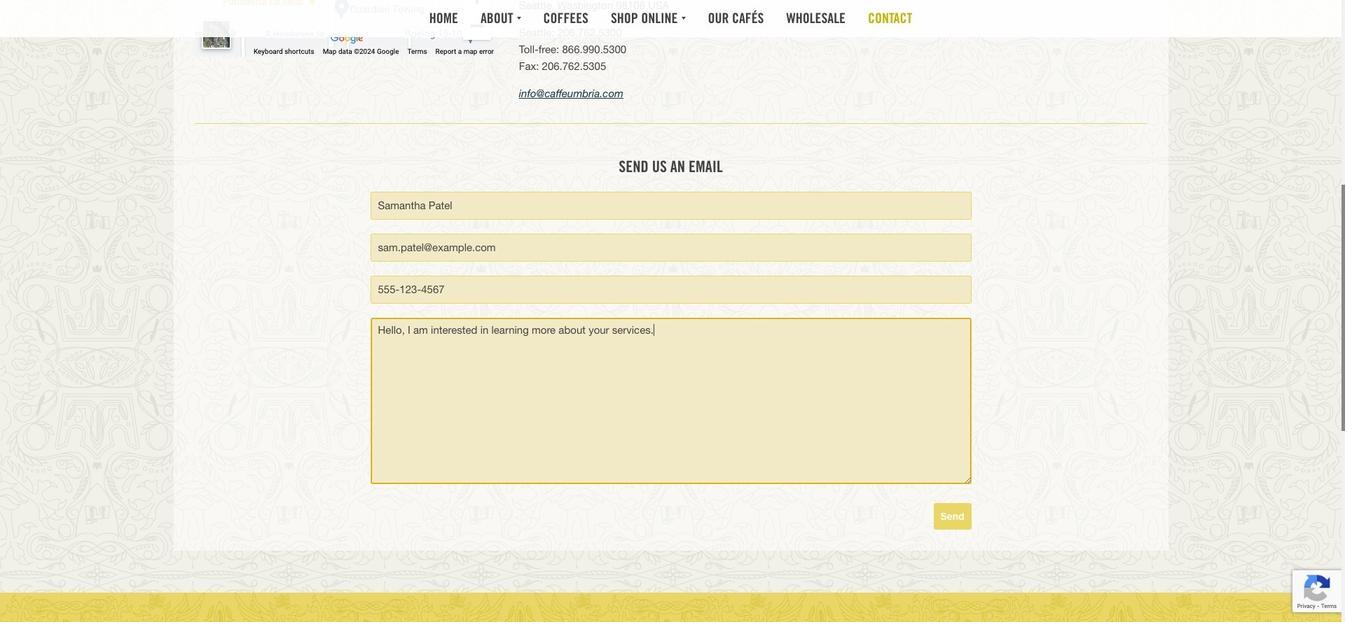 Task type: describe. For each thing, give the bounding box(es) containing it.
Email email field
[[370, 234, 972, 262]]



Task type: locate. For each thing, give the bounding box(es) containing it.
Phone Number telephone field
[[370, 276, 972, 304]]

Message text field
[[370, 318, 972, 485]]

Name text field
[[370, 192, 972, 220]]



